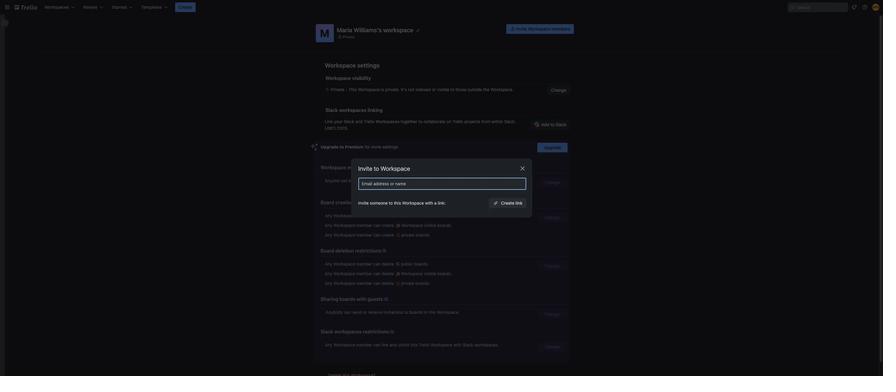 Task type: locate. For each thing, give the bounding box(es) containing it.
private
[[343, 35, 355, 39], [331, 87, 345, 92]]

create inside create link button
[[501, 201, 515, 206]]

private left -
[[331, 87, 345, 92]]

boards up send
[[340, 297, 356, 302]]

invitations
[[384, 310, 404, 315]]

invite inside button
[[517, 26, 527, 31]]

slack left workspaces.
[[463, 343, 474, 348]]

1 horizontal spatial and
[[390, 343, 397, 348]]

slack up link
[[326, 108, 338, 113]]

3 create from the top
[[382, 233, 394, 238]]

0 vertical spatial public
[[402, 213, 413, 218]]

member
[[357, 213, 373, 218], [357, 223, 373, 228], [357, 233, 373, 238], [357, 262, 373, 267], [357, 271, 373, 276], [357, 281, 373, 286], [357, 343, 373, 348]]

delete for private boards.
[[382, 281, 394, 286]]

0 vertical spatial any workspace member can delete
[[325, 262, 395, 267]]

4 change link from the top
[[538, 342, 568, 352]]

change link
[[538, 213, 568, 223], [538, 261, 568, 271], [538, 310, 568, 319], [538, 342, 568, 352]]

upgrade right sparkle icon
[[321, 144, 339, 150]]

to inside "link your slack and trello workspaces together to collaborate on trello projects from within slack. learn more."
[[419, 119, 423, 124]]

0 vertical spatial link
[[516, 201, 523, 206]]

2 private boards. from the top
[[401, 281, 431, 286]]

to left premium
[[340, 144, 344, 150]]

restrictions
[[377, 165, 404, 170], [356, 200, 382, 205], [355, 248, 382, 254], [363, 329, 389, 335]]

2 vertical spatial any workspace member can create
[[325, 233, 395, 238]]

workspace
[[383, 26, 414, 33]]

1 create from the top
[[382, 213, 394, 218]]

2 workspace visible boards. from the top
[[401, 271, 452, 276]]

change link for sharing boards with guests
[[538, 310, 568, 319]]

1 any from the top
[[325, 213, 333, 218]]

0 horizontal spatial and
[[356, 119, 363, 124]]

3 change link from the top
[[538, 310, 568, 319]]

boards left in
[[410, 310, 423, 315]]

0 horizontal spatial link
[[382, 343, 389, 348]]

and down "slack workspaces linking"
[[356, 119, 363, 124]]

restrictions right deletion
[[355, 248, 382, 254]]

2 vertical spatial delete
[[382, 281, 394, 286]]

0 vertical spatial and
[[356, 119, 363, 124]]

link
[[325, 119, 333, 124]]

workspaces up your
[[339, 108, 367, 113]]

unlink
[[398, 343, 410, 348]]

2 vertical spatial create
[[382, 233, 394, 238]]

1 horizontal spatial boards
[[410, 310, 423, 315]]

be
[[349, 178, 354, 183]]

visible for board deletion restrictions
[[424, 271, 437, 276]]

1 vertical spatial workspaces
[[335, 329, 362, 335]]

2 vertical spatial invite
[[359, 201, 369, 206]]

2 delete from the top
[[382, 271, 394, 276]]

upgrade for upgrade to premium for more settings
[[321, 144, 339, 150]]

1 public from the top
[[402, 213, 413, 218]]

board creation restrictions
[[321, 200, 382, 205]]

2 vertical spatial with
[[454, 343, 462, 348]]

slack up more.
[[344, 119, 355, 124]]

members
[[552, 26, 571, 31]]

invite
[[517, 26, 527, 31], [359, 165, 373, 172], [359, 201, 369, 206]]

0 horizontal spatial upgrade
[[321, 144, 339, 150]]

create
[[179, 5, 192, 10], [501, 201, 515, 206]]

and inside "link your slack and trello workspaces together to collaborate on trello projects from within slack. learn more."
[[356, 119, 363, 124]]

1 vertical spatial any workspace member can delete
[[325, 271, 395, 276]]

slack right the add
[[556, 122, 567, 127]]

2 public boards. from the top
[[401, 262, 429, 267]]

trello right on
[[453, 119, 464, 124]]

1 private boards. from the top
[[402, 233, 431, 238]]

private down maria
[[343, 35, 355, 39]]

0 vertical spatial workspaces
[[339, 108, 367, 113]]

settings
[[358, 62, 380, 69], [383, 144, 398, 150]]

added
[[355, 178, 367, 183]]

upgrade to premium for more settings
[[321, 144, 398, 150]]

3 any workspace member can delete from the top
[[325, 281, 395, 286]]

upgrade
[[321, 144, 339, 150], [544, 145, 562, 150]]

sharing boards with guests
[[321, 297, 383, 302]]

workspace
[[529, 26, 551, 31], [325, 62, 356, 69], [326, 76, 351, 81], [358, 87, 380, 92], [321, 165, 346, 170], [381, 165, 410, 172], [403, 201, 424, 206], [334, 213, 355, 218], [334, 223, 355, 228], [402, 223, 423, 228], [334, 233, 355, 238], [334, 262, 355, 267], [334, 271, 355, 276], [401, 271, 423, 276], [334, 281, 355, 286], [334, 343, 355, 348], [431, 343, 453, 348]]

learn
[[325, 125, 336, 130]]

0 vertical spatial private
[[402, 233, 415, 238]]

workspace inside button
[[529, 26, 551, 31]]

this
[[374, 178, 381, 183], [394, 201, 401, 206], [429, 310, 436, 315], [411, 343, 418, 348]]

m button
[[316, 24, 334, 42]]

private boards. for board creation restrictions
[[402, 233, 431, 238]]

trello down linking
[[364, 119, 375, 124]]

0 vertical spatial create
[[382, 213, 394, 218]]

a
[[435, 201, 437, 206]]

0 vertical spatial workspace.
[[491, 87, 514, 92]]

to right invitations
[[405, 310, 409, 315]]

1 horizontal spatial settings
[[383, 144, 398, 150]]

private for private
[[343, 35, 355, 39]]

restrictions for slack workspaces restrictions
[[363, 329, 389, 335]]

1 any workspace member can create from the top
[[325, 213, 395, 218]]

switch to… image
[[4, 4, 10, 10]]

0 vertical spatial workspace visible boards.
[[402, 223, 453, 228]]

sm image
[[395, 213, 402, 219], [395, 261, 401, 267], [383, 296, 389, 302], [389, 329, 395, 335]]

not
[[408, 87, 415, 92]]

create for create link
[[501, 201, 515, 206]]

this right unlink
[[411, 343, 418, 348]]

create inside create button
[[179, 5, 192, 10]]

and
[[356, 119, 363, 124], [390, 343, 397, 348]]

workspace visible boards.
[[402, 223, 453, 228], [401, 271, 452, 276]]

1 horizontal spatial workspace.
[[437, 310, 460, 315]]

or right send
[[363, 310, 367, 315]]

1 horizontal spatial upgrade
[[544, 145, 562, 150]]

0 vertical spatial visible
[[437, 87, 450, 92]]

1 vertical spatial board
[[321, 248, 334, 254]]

more
[[372, 144, 382, 150]]

or
[[432, 87, 436, 92], [363, 310, 367, 315]]

3 any workspace member can create from the top
[[325, 233, 395, 238]]

with left guests at the bottom
[[357, 297, 367, 302]]

to right together
[[419, 119, 423, 124]]

1 vertical spatial delete
[[382, 271, 394, 276]]

0 vertical spatial delete
[[382, 262, 394, 267]]

any
[[325, 213, 333, 218], [325, 223, 333, 228], [325, 233, 333, 238], [325, 262, 333, 267], [325, 271, 333, 276], [325, 281, 333, 286], [325, 343, 333, 348]]

williams's
[[354, 26, 382, 33]]

with
[[425, 201, 434, 206], [357, 297, 367, 302], [454, 343, 462, 348]]

2 private from the top
[[401, 281, 415, 286]]

workspaces down send
[[335, 329, 362, 335]]

restrictions down receive on the bottom of the page
[[363, 329, 389, 335]]

board left deletion
[[321, 248, 334, 254]]

2 board from the top
[[321, 248, 334, 254]]

with left a
[[425, 201, 434, 206]]

workspace. right the
[[491, 87, 514, 92]]

restrictions for board deletion restrictions
[[355, 248, 382, 254]]

with left workspaces.
[[454, 343, 462, 348]]

1 horizontal spatial create
[[501, 201, 515, 206]]

create link button
[[489, 199, 527, 208]]

restrictions down more
[[377, 165, 404, 170]]

1 delete from the top
[[382, 262, 394, 267]]

anybody can send or receive invitations to boards in this workspace.
[[326, 310, 460, 315]]

0 vertical spatial any workspace member can create
[[325, 213, 395, 218]]

change
[[551, 88, 567, 93], [545, 180, 561, 185], [545, 215, 561, 220], [545, 263, 561, 269], [545, 312, 561, 317], [545, 344, 561, 350]]

workspace. right in
[[437, 310, 460, 315]]

any workspace member can delete for private boards.
[[325, 281, 395, 286]]

slack inside "link your slack and trello workspaces together to collaborate on trello projects from within slack. learn more."
[[344, 119, 355, 124]]

to right someone
[[389, 201, 393, 206]]

0 vertical spatial or
[[432, 87, 436, 92]]

0 vertical spatial private boards.
[[402, 233, 431, 238]]

settings up visibility
[[358, 62, 380, 69]]

private for private - this workspace is private. it's not indexed or visible to those outside the workspace.
[[331, 87, 345, 92]]

sm image
[[510, 26, 517, 32], [404, 165, 410, 171], [382, 200, 388, 206], [395, 223, 402, 229], [395, 232, 402, 238], [382, 248, 388, 254], [395, 271, 401, 277], [395, 281, 401, 287]]

3 delete from the top
[[382, 281, 394, 286]]

restrictions down anyone can be added to this workspace.
[[356, 200, 382, 205]]

public
[[402, 213, 413, 218], [401, 262, 413, 267]]

1 member from the top
[[357, 213, 373, 218]]

1 change link from the top
[[538, 213, 568, 223]]

0 horizontal spatial with
[[357, 297, 367, 302]]

slack down anybody
[[321, 329, 333, 335]]

any workspace member can delete for public boards.
[[325, 262, 395, 267]]

and left unlink
[[390, 343, 397, 348]]

sm image inside invite workspace members button
[[510, 26, 517, 32]]

upgrade inside button
[[544, 145, 562, 150]]

1 vertical spatial and
[[390, 343, 397, 348]]

slack.
[[505, 119, 516, 124]]

1 vertical spatial private boards.
[[401, 281, 431, 286]]

workspace.
[[491, 87, 514, 92], [382, 178, 405, 183], [437, 310, 460, 315]]

invite workspace members
[[517, 26, 571, 31]]

6 member from the top
[[357, 281, 373, 286]]

upgrade down 'add to slack' link
[[544, 145, 562, 150]]

1 vertical spatial create
[[501, 201, 515, 206]]

or right the 'indexed'
[[432, 87, 436, 92]]

1 horizontal spatial with
[[425, 201, 434, 206]]

1 workspace visible boards. from the top
[[402, 223, 453, 228]]

any workspace member can link and unlink this trello workspace with slack workspaces.
[[325, 343, 499, 348]]

2 any workspace member can create from the top
[[325, 223, 395, 228]]

2 change link from the top
[[538, 261, 568, 271]]

invite for invite workspace members
[[517, 26, 527, 31]]

linking
[[368, 108, 383, 113]]

public boards.
[[402, 213, 429, 218], [401, 262, 429, 267]]

0 vertical spatial create
[[179, 5, 192, 10]]

create button
[[175, 2, 196, 12]]

can
[[341, 178, 348, 183], [374, 213, 381, 218], [374, 223, 381, 228], [374, 233, 381, 238], [374, 262, 381, 267], [374, 271, 381, 276], [374, 281, 381, 286], [344, 310, 351, 315], [374, 343, 381, 348]]

visible for board creation restrictions
[[424, 223, 437, 228]]

5 any from the top
[[325, 271, 333, 276]]

1 vertical spatial change button
[[538, 178, 568, 188]]

workspaces.
[[475, 343, 499, 348]]

add to slack link
[[531, 120, 571, 130]]

0 vertical spatial public boards.
[[402, 213, 429, 218]]

3 any from the top
[[325, 233, 333, 238]]

7 any from the top
[[325, 343, 333, 348]]

6 any from the top
[[325, 281, 333, 286]]

outside
[[468, 87, 482, 92]]

trello right unlink
[[419, 343, 430, 348]]

2 horizontal spatial with
[[454, 343, 462, 348]]

1 vertical spatial or
[[363, 310, 367, 315]]

any workspace member can delete
[[325, 262, 395, 267], [325, 271, 395, 276], [325, 281, 395, 286]]

0 vertical spatial with
[[425, 201, 434, 206]]

private
[[402, 233, 415, 238], [401, 281, 415, 286]]

0 horizontal spatial create
[[179, 5, 192, 10]]

public boards. for board creation restrictions
[[402, 213, 429, 218]]

add to slack
[[542, 122, 567, 127]]

any workspace member can create for workspace visible boards.
[[325, 223, 395, 228]]

to
[[451, 87, 455, 92], [419, 119, 423, 124], [551, 122, 555, 127], [340, 144, 344, 150], [374, 165, 379, 172], [369, 178, 372, 183], [389, 201, 393, 206], [405, 310, 409, 315]]

settings right more
[[383, 144, 398, 150]]

0 vertical spatial boards
[[340, 297, 356, 302]]

0 vertical spatial private
[[343, 35, 355, 39]]

2 public from the top
[[401, 262, 413, 267]]

link
[[516, 201, 523, 206], [382, 343, 389, 348]]

2 vertical spatial workspace.
[[437, 310, 460, 315]]

0 vertical spatial board
[[321, 200, 334, 205]]

collaborate
[[424, 119, 446, 124]]

delete
[[382, 262, 394, 267], [382, 271, 394, 276], [382, 281, 394, 286]]

0 vertical spatial settings
[[358, 62, 380, 69]]

2 any workspace member can delete from the top
[[325, 271, 395, 276]]

2 create from the top
[[382, 223, 394, 228]]

change link for board creation restrictions
[[538, 213, 568, 223]]

2 horizontal spatial trello
[[453, 119, 464, 124]]

primary element
[[0, 0, 884, 15]]

board
[[321, 200, 334, 205], [321, 248, 334, 254]]

0 notifications image
[[851, 4, 858, 11]]

private for board creation restrictions
[[402, 233, 415, 238]]

guests
[[368, 297, 383, 302]]

private boards. for board deletion restrictions
[[401, 281, 431, 286]]

1 vertical spatial public boards.
[[401, 262, 429, 267]]

1 vertical spatial create
[[382, 223, 394, 228]]

1 vertical spatial workspace visible boards.
[[401, 271, 452, 276]]

1 vertical spatial private
[[331, 87, 345, 92]]

1 any workspace member can delete from the top
[[325, 262, 395, 267]]

public for board creation restrictions
[[402, 213, 413, 218]]

1 horizontal spatial link
[[516, 201, 523, 206]]

link your slack and trello workspaces together to collaborate on trello projects from within slack. learn more.
[[325, 119, 516, 130]]

workspace. down invite to workspace
[[382, 178, 405, 183]]

create for public boards.
[[382, 213, 394, 218]]

2 vertical spatial visible
[[424, 271, 437, 276]]

1 vertical spatial private
[[401, 281, 415, 286]]

1 public boards. from the top
[[402, 213, 429, 218]]

0 horizontal spatial boards
[[340, 297, 356, 302]]

1 board from the top
[[321, 200, 334, 205]]

workspaces for linking
[[339, 108, 367, 113]]

delete for workspace visible boards.
[[382, 271, 394, 276]]

boards
[[340, 297, 356, 302], [410, 310, 423, 315]]

1 vertical spatial visible
[[424, 223, 437, 228]]

1 vertical spatial public
[[401, 262, 413, 267]]

workspace membership restrictions
[[321, 165, 404, 170]]

link inside button
[[516, 201, 523, 206]]

2 member from the top
[[357, 223, 373, 228]]

private for board deletion restrictions
[[401, 281, 415, 286]]

1 vertical spatial any workspace member can create
[[325, 223, 395, 228]]

1 private from the top
[[402, 233, 415, 238]]

4 member from the top
[[357, 262, 373, 267]]

private boards.
[[402, 233, 431, 238], [401, 281, 431, 286]]

within
[[492, 119, 504, 124]]

invite for invite someone to this workspace with a link:
[[359, 201, 369, 206]]

0 vertical spatial invite
[[517, 26, 527, 31]]

1 vertical spatial with
[[357, 297, 367, 302]]

0 horizontal spatial workspace.
[[382, 178, 405, 183]]

slack
[[326, 108, 338, 113], [344, 119, 355, 124], [556, 122, 567, 127], [321, 329, 333, 335], [463, 343, 474, 348]]

anybody
[[326, 310, 343, 315]]

visible
[[437, 87, 450, 92], [424, 223, 437, 228], [424, 271, 437, 276]]

2 vertical spatial any workspace member can delete
[[325, 281, 395, 286]]

change button
[[548, 86, 571, 95], [538, 178, 568, 188]]

board left creation
[[321, 200, 334, 205]]

invite to workspace
[[359, 165, 410, 172]]

link:
[[438, 201, 446, 206]]

1 vertical spatial invite
[[359, 165, 373, 172]]

open information menu image
[[863, 4, 869, 10]]



Task type: describe. For each thing, give the bounding box(es) containing it.
slack workspaces restrictions
[[321, 329, 389, 335]]

maria williams (mariawilliams94) image
[[873, 4, 880, 11]]

1 vertical spatial settings
[[383, 144, 398, 150]]

membership
[[348, 165, 376, 170]]

3 member from the top
[[357, 233, 373, 238]]

upgrade for upgrade
[[544, 145, 562, 150]]

invite someone to this workspace with a link:
[[359, 201, 446, 206]]

more.
[[337, 125, 348, 130]]

maria
[[337, 26, 353, 33]]

create link
[[501, 201, 523, 206]]

close image
[[519, 165, 527, 172]]

board for board creation restrictions
[[321, 200, 334, 205]]

change for board deletion restrictions
[[545, 263, 561, 269]]

change for sharing boards with guests
[[545, 312, 561, 317]]

change for board creation restrictions
[[545, 215, 561, 220]]

to up anyone can be added to this workspace.
[[374, 165, 379, 172]]

private - this workspace is private. it's not indexed or visible to those outside the workspace.
[[331, 87, 514, 92]]

delete for public boards.
[[382, 262, 394, 267]]

5 member from the top
[[357, 271, 373, 276]]

restrictions for workspace membership restrictions
[[377, 165, 404, 170]]

1 vertical spatial boards
[[410, 310, 423, 315]]

change link for board deletion restrictions
[[538, 261, 568, 271]]

1 horizontal spatial or
[[432, 87, 436, 92]]

any workspace member can delete for workspace visible boards.
[[325, 271, 395, 276]]

workspaces for restrictions
[[335, 329, 362, 335]]

create for workspace visible boards.
[[382, 223, 394, 228]]

together
[[401, 119, 418, 124]]

workspace visibility
[[326, 76, 371, 81]]

invite workspace members button
[[507, 24, 574, 34]]

board deletion restrictions
[[321, 248, 382, 254]]

it's
[[401, 87, 407, 92]]

Email address or name text field
[[362, 180, 525, 188]]

this
[[349, 87, 357, 92]]

change for slack workspaces restrictions
[[545, 344, 561, 350]]

in
[[424, 310, 428, 315]]

deletion
[[336, 248, 354, 254]]

-
[[346, 87, 348, 92]]

create for create
[[179, 5, 192, 10]]

slack workspaces linking
[[326, 108, 383, 113]]

this right in
[[429, 310, 436, 315]]

for
[[365, 144, 370, 150]]

learn more. link
[[325, 125, 348, 130]]

7 member from the top
[[357, 343, 373, 348]]

the
[[484, 87, 490, 92]]

premium
[[345, 144, 364, 150]]

anyone
[[325, 178, 340, 183]]

Search field
[[796, 3, 849, 12]]

to right added
[[369, 178, 372, 183]]

invite for invite to workspace
[[359, 165, 373, 172]]

1 vertical spatial workspace.
[[382, 178, 405, 183]]

creation
[[336, 200, 354, 205]]

indexed
[[416, 87, 431, 92]]

workspaces
[[376, 119, 400, 124]]

on
[[447, 119, 452, 124]]

workspace visible boards. for board creation restrictions
[[402, 223, 453, 228]]

is
[[381, 87, 384, 92]]

1 vertical spatial link
[[382, 343, 389, 348]]

private.
[[385, 87, 400, 92]]

to right the add
[[551, 122, 555, 127]]

1 horizontal spatial trello
[[419, 343, 430, 348]]

0 vertical spatial change button
[[548, 86, 571, 95]]

m
[[320, 27, 330, 39]]

sharing
[[321, 297, 339, 302]]

public boards. for board deletion restrictions
[[401, 262, 429, 267]]

any workspace member can create for public boards.
[[325, 213, 395, 218]]

maria williams's workspace
[[337, 26, 414, 33]]

upgrade button
[[538, 143, 568, 153]]

to left those
[[451, 87, 455, 92]]

0 horizontal spatial settings
[[358, 62, 380, 69]]

2 any from the top
[[325, 223, 333, 228]]

anyone can be added to this workspace.
[[325, 178, 405, 183]]

search image
[[791, 5, 796, 10]]

0 horizontal spatial or
[[363, 310, 367, 315]]

sparkle image
[[311, 144, 318, 151]]

create for private boards.
[[382, 233, 394, 238]]

receive
[[368, 310, 383, 315]]

workspace visible boards. for board deletion restrictions
[[401, 271, 452, 276]]

restrictions for board creation restrictions
[[356, 200, 382, 205]]

2 horizontal spatial workspace.
[[491, 87, 514, 92]]

your
[[334, 119, 343, 124]]

change link for slack workspaces restrictions
[[538, 342, 568, 352]]

send
[[353, 310, 362, 315]]

board for board deletion restrictions
[[321, 248, 334, 254]]

add
[[542, 122, 550, 127]]

those
[[456, 87, 467, 92]]

this down invite to workspace
[[374, 178, 381, 183]]

public for board deletion restrictions
[[401, 262, 413, 267]]

visibility
[[352, 76, 371, 81]]

workspace settings
[[325, 62, 380, 69]]

projects
[[465, 119, 481, 124]]

from
[[482, 119, 491, 124]]

0 horizontal spatial trello
[[364, 119, 375, 124]]

4 any from the top
[[325, 262, 333, 267]]

any workspace member can create for private boards.
[[325, 233, 395, 238]]

someone
[[370, 201, 388, 206]]

this right someone
[[394, 201, 401, 206]]



Task type: vqa. For each thing, say whether or not it's contained in the screenshot.
first Board from the top of the page
yes



